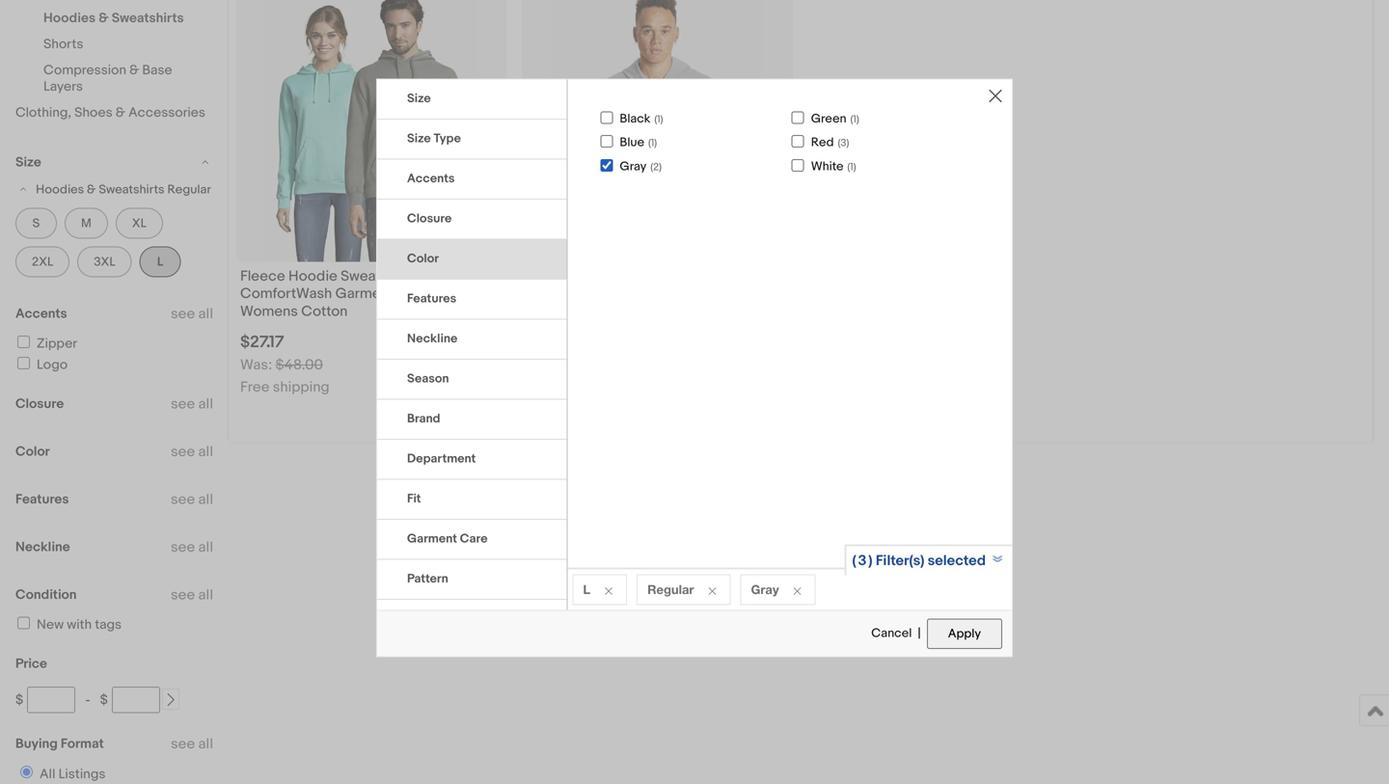 Task type: locate. For each thing, give the bounding box(es) containing it.
neckline
[[407, 331, 458, 346], [15, 539, 70, 556]]

see for condition
[[171, 587, 195, 604]]

tab
[[377, 600, 567, 640]]

new with tags
[[37, 617, 122, 633]]

sweatshirt
[[341, 268, 410, 285], [674, 268, 743, 285]]

( right white
[[848, 161, 850, 174]]

( right blue
[[648, 137, 651, 150]]

1 hanes from the left
[[413, 268, 455, 285]]

$27.17 was: $48.00 free shipping
[[240, 332, 330, 396]]

3 see all button from the top
[[171, 443, 213, 461]]

shorts
[[43, 36, 83, 53]]

1 vertical spatial garment
[[407, 531, 457, 546]]

0 vertical spatial 3
[[841, 137, 847, 150]]

hoodies inside hoodies & sweatshirts shorts compression & base layers clothing, shoes & accessories
[[43, 10, 96, 27]]

0 horizontal spatial accents
[[15, 306, 67, 322]]

hoodies
[[43, 10, 96, 27], [36, 182, 84, 197]]

$48.00
[[276, 357, 323, 374]]

) for gray
[[659, 161, 662, 174]]

closure inside dialog
[[407, 211, 452, 226]]

4 see all from the top
[[171, 491, 213, 508]]

color inside dialog
[[407, 251, 439, 266]]

& right 'shoes'
[[116, 105, 125, 121]]

buying
[[15, 736, 58, 753]]

1 horizontal spatial was:
[[526, 357, 558, 374]]

1 inside black ( 1 )
[[657, 113, 661, 126]]

sweatshirts inside hoodies & sweatshirts regular dropdown button
[[99, 182, 165, 197]]

3 left filter(s)
[[858, 552, 867, 570]]

1 vertical spatial 3
[[858, 552, 867, 570]]

hanes full zip hoodie sweatshirt mens comfortblend ecosmart hood pockets s-3xl image
[[551, 0, 765, 262]]

0 vertical spatial regular
[[167, 182, 211, 197]]

2 see from the top
[[171, 396, 195, 413]]

0 horizontal spatial regular
[[167, 182, 211, 197]]

0 horizontal spatial closure
[[15, 396, 64, 412]]

hoodies up the shorts link
[[43, 10, 96, 27]]

blue
[[620, 135, 645, 150]]

5 see from the top
[[171, 539, 195, 556]]

None checkbox
[[601, 111, 613, 124], [601, 135, 613, 148], [792, 159, 804, 172], [601, 111, 613, 124], [601, 135, 613, 148], [792, 159, 804, 172]]

shipping down $35.00
[[559, 379, 616, 396]]

see all button for closure
[[171, 396, 213, 413]]

regular down size dropdown button
[[167, 182, 211, 197]]

1 see all from the top
[[171, 305, 213, 323]]

adult
[[458, 268, 494, 285]]

6 see from the top
[[171, 587, 195, 604]]

5 all from the top
[[198, 539, 213, 556]]

1 horizontal spatial shipping
[[559, 379, 616, 396]]

( left filter(s)
[[852, 552, 856, 570]]

1 vertical spatial color
[[15, 444, 50, 460]]

womens
[[240, 303, 298, 320]]

shipping
[[273, 379, 330, 396], [559, 379, 616, 396]]

) inside green ( 1 )
[[857, 113, 859, 126]]

fit
[[407, 491, 421, 506]]

5 see all button from the top
[[171, 539, 213, 556]]

accents
[[407, 171, 455, 186], [15, 306, 67, 322]]

0 vertical spatial sweatshirts
[[112, 10, 184, 27]]

2 shipping from the left
[[559, 379, 616, 396]]

0 vertical spatial gray
[[620, 159, 647, 174]]

garment up cotton
[[335, 285, 394, 303]]

was:
[[240, 357, 272, 374], [526, 357, 558, 374]]

mens up pockets
[[746, 268, 782, 285]]

( right "green"
[[851, 113, 853, 126]]

hanes full zip hoodie sweatshirt mens comfortblend ecosmart hood pockets s-3xl
[[526, 268, 784, 320]]

$27.17
[[240, 332, 284, 353]]

features
[[407, 291, 457, 306], [15, 492, 69, 508]]

was: inside "$19.92 was: $35.00 free shipping 63 sold"
[[526, 357, 558, 374]]

1 was: from the left
[[240, 357, 272, 374]]

all for color
[[198, 443, 213, 461]]

( for gray
[[651, 161, 653, 174]]

see all button for buying format
[[171, 736, 213, 753]]

tab list inside dialog
[[377, 79, 567, 784]]

red
[[811, 135, 834, 150]]

2 see all button from the top
[[171, 396, 213, 413]]

1 horizontal spatial free
[[526, 379, 556, 396]]

sweatshirts down size dropdown button
[[99, 182, 165, 197]]

New with tags checkbox
[[17, 617, 30, 630]]

1 see from the top
[[171, 305, 195, 323]]

(
[[655, 113, 657, 126], [851, 113, 853, 126], [648, 137, 651, 150], [838, 137, 841, 150], [651, 161, 653, 174], [848, 161, 850, 174], [852, 552, 856, 570]]

7 see all from the top
[[171, 736, 213, 753]]

1 free from the left
[[240, 379, 270, 396]]

6 all from the top
[[198, 587, 213, 604]]

hanes inside fleece hoodie sweatshirt hanes adult comfortwash garment dyed mens womens cotton
[[413, 268, 455, 285]]

1 horizontal spatial closure
[[407, 211, 452, 226]]

0 horizontal spatial shipping
[[273, 379, 330, 396]]

3 see all from the top
[[171, 443, 213, 461]]

care
[[460, 531, 488, 546]]

0 vertical spatial features
[[407, 291, 457, 306]]

$ right -
[[100, 692, 108, 709]]

size inside dropdown button
[[15, 154, 41, 171]]

None checkbox
[[792, 111, 804, 124], [792, 135, 804, 148], [601, 159, 613, 172], [792, 111, 804, 124], [792, 135, 804, 148], [601, 159, 613, 172]]

2 all from the top
[[198, 396, 213, 413]]

2 free from the left
[[526, 379, 556, 396]]

7 see all button from the top
[[171, 736, 213, 753]]

color up dyed
[[407, 251, 439, 266]]

7 all from the top
[[198, 736, 213, 753]]

3
[[841, 137, 847, 150], [858, 552, 867, 570]]

s-
[[526, 303, 541, 320]]

&
[[99, 10, 109, 27], [129, 62, 139, 79], [116, 105, 125, 121], [87, 182, 96, 197]]

see for color
[[171, 443, 195, 461]]

( down 'blue ( 1 )'
[[651, 161, 653, 174]]

0 horizontal spatial 3
[[841, 137, 847, 150]]

all
[[40, 767, 55, 783]]

accents up zipper link
[[15, 306, 67, 322]]

1 right blue
[[651, 137, 654, 150]]

hanes inside hanes full zip hoodie sweatshirt mens comfortblend ecosmart hood pockets s-3xl
[[526, 268, 568, 285]]

) inside red ( 3 )
[[847, 137, 849, 150]]

Minimum Value text field
[[27, 687, 75, 714]]

shipping inside "$19.92 was: $35.00 free shipping 63 sold"
[[559, 379, 616, 396]]

( inside 'blue ( 1 )'
[[648, 137, 651, 150]]

1 horizontal spatial regular
[[648, 582, 694, 597]]

0 horizontal spatial hoodie
[[289, 268, 337, 285]]

shipping down $48.00 at the left top
[[273, 379, 330, 396]]

free down $27.17
[[240, 379, 270, 396]]

new
[[37, 617, 64, 633]]

1 for green
[[853, 113, 857, 126]]

) inside black ( 1 )
[[661, 113, 663, 126]]

0 vertical spatial color
[[407, 251, 439, 266]]

see
[[171, 305, 195, 323], [171, 396, 195, 413], [171, 443, 195, 461], [171, 491, 195, 508], [171, 539, 195, 556], [171, 587, 195, 604], [171, 736, 195, 753]]

3 all from the top
[[198, 443, 213, 461]]

see all for closure
[[171, 396, 213, 413]]

l
[[583, 582, 591, 597]]

$19.92 was: $35.00 free shipping 63 sold
[[526, 332, 616, 418]]

) for black
[[661, 113, 663, 126]]

free inside "$19.92 was: $35.00 free shipping 63 sold"
[[526, 379, 556, 396]]

( right red at the top right of the page
[[838, 137, 841, 150]]

4 all from the top
[[198, 491, 213, 508]]

2 hanes from the left
[[526, 268, 568, 285]]

fleece hoodie sweatshirt hanes adult comfortwash garment dyed mens womens cotton
[[240, 268, 494, 320]]

features up condition
[[15, 492, 69, 508]]

5 see all from the top
[[171, 539, 213, 556]]

0 vertical spatial hoodies
[[43, 10, 96, 27]]

free
[[240, 379, 270, 396], [526, 379, 556, 396]]

& left base
[[129, 62, 139, 79]]

hoodie up the comfortwash
[[289, 268, 337, 285]]

hoodies down size dropdown button
[[36, 182, 84, 197]]

0 horizontal spatial hanes
[[413, 268, 455, 285]]

) for blue
[[654, 137, 657, 150]]

1 right white
[[850, 161, 854, 174]]

closure
[[407, 211, 452, 226], [15, 396, 64, 412]]

base
[[142, 62, 172, 79]]

hanes
[[413, 268, 455, 285], [526, 268, 568, 285]]

0 horizontal spatial mens
[[435, 285, 471, 303]]

0 horizontal spatial free
[[240, 379, 270, 396]]

$
[[15, 692, 23, 709], [100, 692, 108, 709]]

red ( 3 )
[[811, 135, 849, 150]]

garment up pattern
[[407, 531, 457, 546]]

( inside gray ( 2 )
[[651, 161, 653, 174]]

sweatshirts up base
[[112, 10, 184, 27]]

1 hoodie from the left
[[289, 268, 337, 285]]

1 horizontal spatial hanes
[[526, 268, 568, 285]]

hoodie inside hanes full zip hoodie sweatshirt mens comfortblend ecosmart hood pockets s-3xl
[[621, 268, 670, 285]]

hoodie
[[289, 268, 337, 285], [621, 268, 670, 285]]

gray ( 2 )
[[620, 159, 662, 174]]

& inside dropdown button
[[87, 182, 96, 197]]

1 inside white ( 1 )
[[850, 161, 854, 174]]

closure up dyed
[[407, 211, 452, 226]]

0 horizontal spatial gray
[[620, 159, 647, 174]]

zip
[[597, 268, 618, 285]]

mens
[[746, 268, 782, 285], [435, 285, 471, 303]]

fleece hoodie sweatshirt hanes adult comfortwash garment dyed mens womens cotton image
[[265, 0, 478, 262]]

All Listings radio
[[20, 766, 33, 779]]

1 horizontal spatial neckline
[[407, 331, 458, 346]]

4 see from the top
[[171, 491, 195, 508]]

1 vertical spatial accents
[[15, 306, 67, 322]]

1 all from the top
[[198, 305, 213, 323]]

shipping for $27.17
[[273, 379, 330, 396]]

tags
[[95, 617, 122, 633]]

1 right "green"
[[853, 113, 857, 126]]

season
[[407, 371, 449, 386]]

tab list
[[377, 79, 567, 784]]

( inside green ( 1 )
[[851, 113, 853, 126]]

1 horizontal spatial sweatshirt
[[674, 268, 743, 285]]

1 horizontal spatial accents
[[407, 171, 455, 186]]

1 for blue
[[651, 137, 654, 150]]

( inside white ( 1 )
[[848, 161, 850, 174]]

all
[[198, 305, 213, 323], [198, 396, 213, 413], [198, 443, 213, 461], [198, 491, 213, 508], [198, 539, 213, 556], [198, 587, 213, 604], [198, 736, 213, 753]]

0 horizontal spatial neckline
[[15, 539, 70, 556]]

1 $ from the left
[[15, 692, 23, 709]]

features up the 'season' at the top left of page
[[407, 291, 457, 306]]

see all button for neckline
[[171, 539, 213, 556]]

Apply submit
[[927, 619, 1003, 649]]

0 horizontal spatial $
[[15, 692, 23, 709]]

0 horizontal spatial garment
[[335, 285, 394, 303]]

zipper
[[37, 336, 77, 352]]

was: inside $27.17 was: $48.00 free shipping
[[240, 357, 272, 374]]

-
[[85, 692, 90, 709]]

free up 63
[[526, 379, 556, 396]]

0 horizontal spatial sweatshirt
[[341, 268, 410, 285]]

gray for gray ( 2 )
[[620, 159, 647, 174]]

( inside red ( 3 )
[[838, 137, 841, 150]]

sweatshirt up dyed
[[341, 268, 410, 285]]

gray for gray
[[751, 582, 779, 597]]

1 horizontal spatial $
[[100, 692, 108, 709]]

1 vertical spatial features
[[15, 492, 69, 508]]

free for $27.17
[[240, 379, 270, 396]]

1 horizontal spatial hoodie
[[621, 268, 670, 285]]

7 see from the top
[[171, 736, 195, 753]]

) inside gray ( 2 )
[[659, 161, 662, 174]]

closure down logo link
[[15, 396, 64, 412]]

green ( 1 )
[[811, 111, 859, 126]]

neckline up the 'season' at the top left of page
[[407, 331, 458, 346]]

size left type
[[407, 131, 431, 146]]

)
[[661, 113, 663, 126], [857, 113, 859, 126], [654, 137, 657, 150], [847, 137, 849, 150], [659, 161, 662, 174], [854, 161, 856, 174], [869, 552, 873, 570]]

1 vertical spatial gray
[[751, 582, 779, 597]]

dialog
[[0, 0, 1389, 784]]

mens down adult
[[435, 285, 471, 303]]

sweatshirts
[[112, 10, 184, 27], [99, 182, 165, 197]]

0 vertical spatial garment
[[335, 285, 394, 303]]

logo
[[37, 357, 68, 373]]

0 vertical spatial closure
[[407, 211, 452, 226]]

blue ( 1 )
[[620, 135, 657, 150]]

garment inside dialog
[[407, 531, 457, 546]]

) for white
[[854, 161, 856, 174]]

1 horizontal spatial garment
[[407, 531, 457, 546]]

$ for minimum value 'text field'
[[15, 692, 23, 709]]

1 horizontal spatial color
[[407, 251, 439, 266]]

size down clothing, in the top of the page
[[15, 154, 41, 171]]

4 see all button from the top
[[171, 491, 213, 508]]

1 vertical spatial regular
[[648, 582, 694, 597]]

2 see all from the top
[[171, 396, 213, 413]]

comfortblend
[[526, 285, 620, 303]]

free inside $27.17 was: $48.00 free shipping
[[240, 379, 270, 396]]

) inside 'blue ( 1 )'
[[654, 137, 657, 150]]

Maximum Value text field
[[112, 687, 160, 714]]

size up size type
[[407, 91, 431, 106]]

1 see all button from the top
[[171, 305, 213, 323]]

tab list containing size
[[377, 79, 567, 784]]

0 horizontal spatial was:
[[240, 357, 272, 374]]

gray
[[620, 159, 647, 174], [751, 582, 779, 597]]

new with tags link
[[14, 617, 122, 633]]

) inside white ( 1 )
[[854, 161, 856, 174]]

( right black
[[655, 113, 657, 126]]

& down size dropdown button
[[87, 182, 96, 197]]

2 hoodie from the left
[[621, 268, 670, 285]]

color down logo link
[[15, 444, 50, 460]]

6 see all from the top
[[171, 587, 213, 604]]

hanes up dyed
[[413, 268, 455, 285]]

was: down $19.92
[[526, 357, 558, 374]]

6 see all button from the top
[[171, 587, 213, 604]]

shipping inside $27.17 was: $48.00 free shipping
[[273, 379, 330, 396]]

2 vertical spatial size
[[15, 154, 41, 171]]

neckline up condition
[[15, 539, 70, 556]]

see all for accents
[[171, 305, 213, 323]]

3 see from the top
[[171, 443, 195, 461]]

1 horizontal spatial gray
[[751, 582, 779, 597]]

$ left minimum value 'text field'
[[15, 692, 23, 709]]

1
[[657, 113, 661, 126], [853, 113, 857, 126], [651, 137, 654, 150], [850, 161, 854, 174]]

3 right red at the top right of the page
[[841, 137, 847, 150]]

see all button for accents
[[171, 305, 213, 323]]

mens inside fleece hoodie sweatshirt hanes adult comfortwash garment dyed mens womens cotton
[[435, 285, 471, 303]]

was: down $27.17
[[240, 357, 272, 374]]

color
[[407, 251, 439, 266], [15, 444, 50, 460]]

sweatshirt inside fleece hoodie sweatshirt hanes adult comfortwash garment dyed mens womens cotton
[[341, 268, 410, 285]]

hanes up comfortblend
[[526, 268, 568, 285]]

2 was: from the left
[[526, 357, 558, 374]]

was: for $27.17
[[240, 357, 272, 374]]

2 $ from the left
[[100, 692, 108, 709]]

hoodie up ecosmart at the left of the page
[[621, 268, 670, 285]]

listings
[[58, 767, 106, 783]]

1 vertical spatial hoodies
[[36, 182, 84, 197]]

63
[[526, 401, 543, 418]]

1 horizontal spatial features
[[407, 291, 457, 306]]

1 right black
[[657, 113, 661, 126]]

regular
[[167, 182, 211, 197], [648, 582, 694, 597]]

see all button
[[171, 305, 213, 323], [171, 396, 213, 413], [171, 443, 213, 461], [171, 491, 213, 508], [171, 539, 213, 556], [171, 587, 213, 604], [171, 736, 213, 753]]

1 sweatshirt from the left
[[341, 268, 410, 285]]

hoodies & sweatshirts regular
[[36, 182, 211, 197]]

( inside black ( 1 )
[[655, 113, 657, 126]]

accents down size type
[[407, 171, 455, 186]]

1 horizontal spatial mens
[[746, 268, 782, 285]]

garment
[[335, 285, 394, 303], [407, 531, 457, 546]]

regular right l
[[648, 582, 694, 597]]

2 sweatshirt from the left
[[674, 268, 743, 285]]

( for white
[[848, 161, 850, 174]]

size
[[407, 91, 431, 106], [407, 131, 431, 146], [15, 154, 41, 171]]

1 vertical spatial sweatshirts
[[99, 182, 165, 197]]

0 vertical spatial neckline
[[407, 331, 458, 346]]

1 inside green ( 1 )
[[853, 113, 857, 126]]

cancel button
[[871, 618, 913, 650]]

filter(s)
[[876, 552, 925, 570]]

sweatshirts inside hoodies & sweatshirts shorts compression & base layers clothing, shoes & accessories
[[112, 10, 184, 27]]

sweatshirt up hood
[[674, 268, 743, 285]]

hoodies inside dropdown button
[[36, 182, 84, 197]]

free for $19.92
[[526, 379, 556, 396]]

1 inside 'blue ( 1 )'
[[651, 137, 654, 150]]

price
[[15, 656, 47, 673]]

1 shipping from the left
[[273, 379, 330, 396]]



Task type: vqa. For each thing, say whether or not it's contained in the screenshot.
Accents the see all button
yes



Task type: describe. For each thing, give the bounding box(es) containing it.
hanes full zip hoodie sweatshirt mens comfortblend ecosmart hood pockets s-3xl link
[[526, 268, 789, 325]]

white
[[811, 159, 844, 174]]

$19.92
[[526, 332, 573, 353]]

see all button for features
[[171, 491, 213, 508]]

0 horizontal spatial features
[[15, 492, 69, 508]]

sweatshirt inside hanes full zip hoodie sweatshirt mens comfortblend ecosmart hood pockets s-3xl
[[674, 268, 743, 285]]

sweatshirts for regular
[[99, 182, 165, 197]]

condition
[[15, 587, 77, 604]]

clothing,
[[15, 105, 71, 121]]

1 vertical spatial neckline
[[15, 539, 70, 556]]

garment inside fleece hoodie sweatshirt hanes adult comfortwash garment dyed mens womens cotton
[[335, 285, 394, 303]]

all for accents
[[198, 305, 213, 323]]

Logo checkbox
[[17, 357, 30, 370]]

see all for buying format
[[171, 736, 213, 753]]

( for black
[[655, 113, 657, 126]]

fleece hoodie sweatshirt hanes adult comfortwash garment dyed mens womens cotton link
[[240, 268, 503, 325]]

see all for neckline
[[171, 539, 213, 556]]

black
[[620, 111, 651, 126]]

all for condition
[[198, 587, 213, 604]]

clothing, shoes & accessories link
[[15, 105, 205, 121]]

zipper link
[[14, 336, 77, 352]]

layers
[[43, 79, 83, 95]]

selected
[[928, 552, 986, 570]]

submit price range image
[[164, 693, 177, 707]]

see all button for color
[[171, 443, 213, 461]]

( for red
[[838, 137, 841, 150]]

1 vertical spatial closure
[[15, 396, 64, 412]]

mens inside hanes full zip hoodie sweatshirt mens comfortblend ecosmart hood pockets s-3xl
[[746, 268, 782, 285]]

( for green
[[851, 113, 853, 126]]

white ( 1 )
[[811, 159, 856, 174]]

1 vertical spatial size
[[407, 131, 431, 146]]

3 inside red ( 3 )
[[841, 137, 847, 150]]

format
[[61, 736, 104, 753]]

) for green
[[857, 113, 859, 126]]

ecosmart
[[623, 285, 688, 303]]

all for buying format
[[198, 736, 213, 753]]

hoodies for hoodies & sweatshirts regular
[[36, 182, 84, 197]]

see all for color
[[171, 443, 213, 461]]

black ( 1 )
[[620, 111, 663, 126]]

1 horizontal spatial 3
[[858, 552, 867, 570]]

& up compression
[[99, 10, 109, 27]]

sold
[[546, 401, 575, 418]]

hoodie inside fleece hoodie sweatshirt hanes adult comfortwash garment dyed mens womens cotton
[[289, 268, 337, 285]]

all listings
[[40, 767, 106, 783]]

see all for features
[[171, 491, 213, 508]]

3xl
[[541, 303, 566, 320]]

$ for maximum value text box
[[100, 692, 108, 709]]

green
[[811, 111, 847, 126]]

see all button for condition
[[171, 587, 213, 604]]

hoodies & sweatshirts shorts compression & base layers clothing, shoes & accessories
[[15, 10, 205, 121]]

compression & base layers link
[[43, 62, 172, 95]]

type
[[434, 131, 461, 146]]

see all for condition
[[171, 587, 213, 604]]

) for red
[[847, 137, 849, 150]]

( 3 ) filter(s) selected
[[852, 552, 986, 570]]

department
[[407, 451, 476, 466]]

regular inside dropdown button
[[167, 182, 211, 197]]

all listings link
[[13, 766, 109, 783]]

full
[[571, 268, 594, 285]]

hoodies & sweatshirts regular button
[[15, 181, 213, 198]]

comfortwash
[[240, 285, 332, 303]]

$35.00
[[562, 357, 608, 374]]

( for blue
[[648, 137, 651, 150]]

all for features
[[198, 491, 213, 508]]

close image
[[989, 89, 1003, 103]]

all for neckline
[[198, 539, 213, 556]]

dialog containing (
[[0, 0, 1389, 784]]

size button
[[15, 154, 213, 171]]

was: for $19.92
[[526, 357, 558, 374]]

hoodies for hoodies & sweatshirts shorts compression & base layers clothing, shoes & accessories
[[43, 10, 96, 27]]

shorts link
[[43, 36, 83, 53]]

see for accents
[[171, 305, 195, 323]]

0 vertical spatial accents
[[407, 171, 455, 186]]

dyed
[[397, 285, 432, 303]]

cancel
[[872, 626, 912, 641]]

see for neckline
[[171, 539, 195, 556]]

0 horizontal spatial color
[[15, 444, 50, 460]]

fleece
[[240, 268, 285, 285]]

pattern
[[407, 571, 448, 586]]

pockets
[[731, 285, 784, 303]]

see for buying format
[[171, 736, 195, 753]]

accessories
[[128, 105, 205, 121]]

sweatshirts for shorts
[[112, 10, 184, 27]]

Zipper checkbox
[[17, 336, 30, 348]]

with
[[67, 617, 92, 633]]

all for closure
[[198, 396, 213, 413]]

logo link
[[14, 357, 68, 373]]

2
[[653, 161, 659, 174]]

compression
[[43, 62, 126, 79]]

size type
[[407, 131, 461, 146]]

see for features
[[171, 491, 195, 508]]

shipping for $19.92
[[559, 379, 616, 396]]

garment care
[[407, 531, 488, 546]]

buying format
[[15, 736, 104, 753]]

brand
[[407, 411, 440, 426]]

1 for black
[[657, 113, 661, 126]]

see for closure
[[171, 396, 195, 413]]

hood
[[691, 285, 728, 303]]

cotton
[[301, 303, 348, 320]]

1 for white
[[850, 161, 854, 174]]

0 vertical spatial size
[[407, 91, 431, 106]]

shoes
[[74, 105, 113, 121]]



